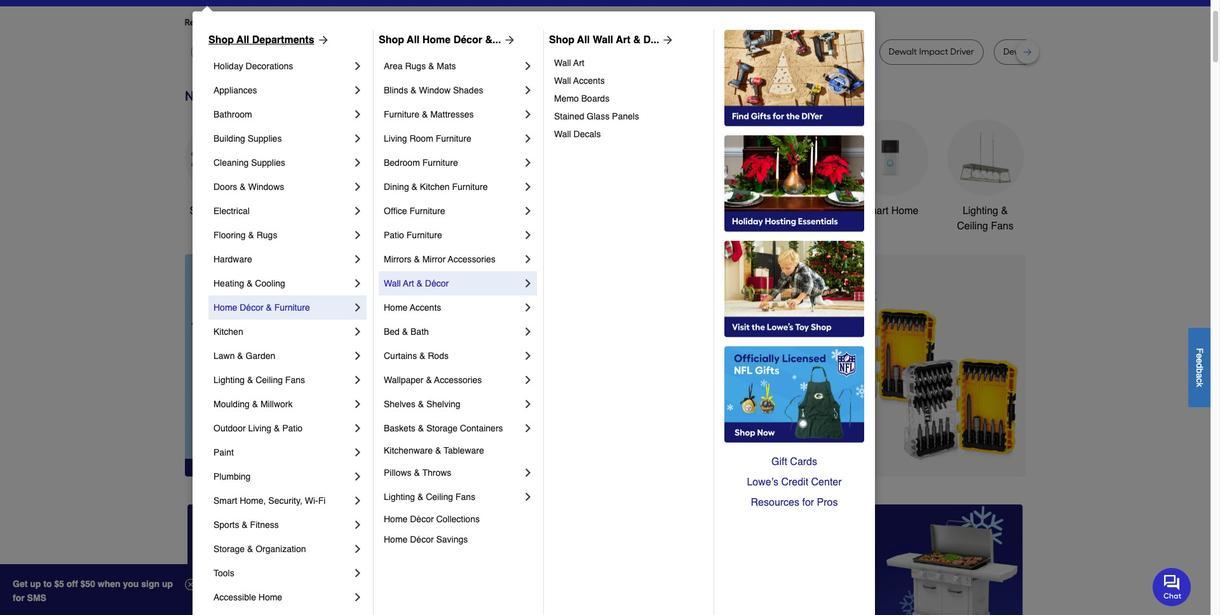 Task type: describe. For each thing, give the bounding box(es) containing it.
0 horizontal spatial bathroom
[[214, 109, 252, 120]]

f e e d b a c k
[[1195, 348, 1206, 387]]

2 up from the left
[[162, 579, 173, 589]]

& for storage & organization link
[[247, 544, 253, 554]]

0 vertical spatial kitchen
[[420, 182, 450, 192]]

paint
[[214, 448, 234, 458]]

area
[[384, 61, 403, 71]]

appliances
[[214, 85, 257, 95]]

lawn & garden link
[[214, 344, 352, 368]]

moulding
[[214, 399, 250, 409]]

glass
[[587, 111, 610, 121]]

dewalt for dewalt drill bit
[[334, 46, 363, 57]]

you for recommended searches for you
[[300, 17, 315, 28]]

tools inside outdoor tools & equipment
[[703, 205, 726, 217]]

christmas decorations
[[482, 205, 536, 232]]

drill for dewalt drill bit set
[[1034, 46, 1049, 57]]

chevron right image for blinds & window shades link
[[522, 84, 535, 97]]

1 vertical spatial arrow right image
[[1003, 366, 1016, 378]]

& for sports & fitness link
[[242, 520, 248, 530]]

& for doors & windows link
[[240, 182, 246, 192]]

2 e from the top
[[1195, 358, 1206, 363]]

chevron right image for area rugs & mats
[[522, 60, 535, 72]]

you for more suggestions for you
[[413, 17, 428, 28]]

mirrors & mirror accessories
[[384, 254, 496, 264]]

décor for home décor collections
[[410, 514, 434, 525]]

collections
[[436, 514, 480, 525]]

d
[[1195, 363, 1206, 368]]

pillows & throws link
[[384, 461, 522, 485]]

electrical link
[[214, 199, 352, 223]]

0 horizontal spatial patio
[[282, 423, 303, 434]]

patio furniture
[[384, 230, 442, 240]]

& for "shelves & shelving" link at the left of page
[[418, 399, 424, 409]]

shop
[[190, 205, 214, 217]]

chevron right image for "shelves & shelving" link at the left of page
[[522, 398, 535, 411]]

get up to $5 off $50 when you sign up for sms
[[13, 579, 173, 603]]

& for heating & cooling link on the top of the page
[[247, 278, 253, 289]]

art for wall art
[[574, 58, 585, 68]]

recommended searches for you
[[185, 17, 315, 28]]

outdoor tools & equipment link
[[662, 120, 738, 234]]

home décor savings
[[384, 535, 468, 545]]

& for the 'moulding & millwork' link
[[252, 399, 258, 409]]

dining & kitchen furniture
[[384, 182, 488, 192]]

0 horizontal spatial tools
[[214, 568, 234, 579]]

get up to 2 free select tools or batteries when you buy 1 with select purchases. image
[[187, 505, 453, 615]]

chevron right image for the middle lighting & ceiling fans link
[[352, 374, 364, 387]]

boards
[[582, 93, 610, 104]]

flooring
[[214, 230, 246, 240]]

for up departments
[[287, 17, 298, 28]]

baskets
[[384, 423, 416, 434]]

deals
[[230, 205, 256, 217]]

memo
[[554, 93, 579, 104]]

credit
[[782, 477, 809, 488]]

moulding & millwork
[[214, 399, 293, 409]]

pillows & throws
[[384, 468, 452, 478]]

chevron right image for office furniture link
[[522, 205, 535, 217]]

mattresses
[[431, 109, 474, 120]]

appliances link
[[214, 78, 352, 102]]

chevron right image for cleaning supplies
[[352, 156, 364, 169]]

departments
[[252, 34, 314, 46]]

living inside "link"
[[384, 134, 407, 144]]

& for bed & bath link at the left bottom
[[402, 327, 408, 337]]

visit the lowe's toy shop. image
[[725, 241, 865, 338]]

decorations for christmas
[[482, 221, 536, 232]]

home décor collections link
[[384, 509, 535, 530]]

shop all deals
[[190, 205, 256, 217]]

accents for home accents
[[410, 303, 441, 313]]

& for pillows & throws link
[[414, 468, 420, 478]]

bedroom furniture
[[384, 158, 458, 168]]

ceiling inside lighting & ceiling fans
[[958, 221, 989, 232]]

$5
[[54, 579, 64, 589]]

curtains
[[384, 351, 417, 361]]

bit for dewalt drill bit
[[382, 46, 392, 57]]

& for the middle lighting & ceiling fans link
[[247, 375, 253, 385]]

curtains & rods
[[384, 351, 449, 361]]

sports & fitness link
[[214, 513, 352, 537]]

fitness
[[250, 520, 279, 530]]

& for mirrors & mirror accessories link
[[414, 254, 420, 264]]

a
[[1195, 373, 1206, 378]]

sms
[[27, 593, 46, 603]]

& for blinds & window shades link
[[411, 85, 417, 95]]

chevron right image for baskets & storage containers link
[[522, 422, 535, 435]]

lawn & garden
[[214, 351, 275, 361]]

dewalt impact driver
[[889, 46, 975, 57]]

chevron right image for living room furniture "link"
[[522, 132, 535, 145]]

accessible home link
[[214, 586, 352, 610]]

0 horizontal spatial lighting
[[214, 375, 245, 385]]

chevron right image for electrical
[[352, 205, 364, 217]]

chevron right image for pillows & throws
[[522, 467, 535, 479]]

dewalt for dewalt drill bit set
[[1004, 46, 1032, 57]]

center
[[812, 477, 842, 488]]

outdoor for outdoor tools & equipment
[[663, 205, 700, 217]]

security,
[[269, 496, 303, 506]]

1 e from the top
[[1195, 353, 1206, 358]]

0 horizontal spatial kitchen
[[214, 327, 243, 337]]

art for wall art & décor
[[403, 278, 414, 289]]

lowe's
[[747, 477, 779, 488]]

lawn
[[214, 351, 235, 361]]

1 vertical spatial lighting & ceiling fans link
[[214, 368, 352, 392]]

officially licensed n f l gifts. shop now. image
[[725, 347, 865, 443]]

shop for shop all home décor &...
[[379, 34, 404, 46]]

0 vertical spatial accessories
[[448, 254, 496, 264]]

0 horizontal spatial living
[[248, 423, 272, 434]]

more suggestions for you link
[[326, 17, 438, 29]]

room
[[410, 134, 434, 144]]

wall decals
[[554, 129, 601, 139]]

moulding & millwork link
[[214, 392, 352, 416]]

chevron right image for 'wallpaper & accessories' link
[[522, 374, 535, 387]]

furniture & mattresses
[[384, 109, 474, 120]]

all for departments
[[237, 34, 249, 46]]

bed & bath link
[[384, 320, 522, 344]]

wi-
[[305, 496, 318, 506]]

chevron right image for home accents
[[522, 301, 535, 314]]

& for dining & kitchen furniture link on the top left of the page
[[412, 182, 418, 192]]

1 horizontal spatial tools
[[402, 205, 425, 217]]

cleaning supplies
[[214, 158, 285, 168]]

home décor & furniture
[[214, 303, 310, 313]]

storage inside baskets & storage containers link
[[427, 423, 458, 434]]

holiday decorations
[[214, 61, 293, 71]]

bit for impact driver bit
[[564, 46, 574, 57]]

1 horizontal spatial lighting
[[384, 492, 415, 502]]

0 vertical spatial lighting & ceiling fans link
[[948, 120, 1024, 234]]

dewalt for dewalt impact driver
[[889, 46, 918, 57]]

storage inside storage & organization link
[[214, 544, 245, 554]]

drill for dewalt drill bit
[[365, 46, 380, 57]]

0 vertical spatial rugs
[[405, 61, 426, 71]]

wall accents
[[554, 76, 605, 86]]

new deals every day during 25 days of deals image
[[185, 85, 1027, 107]]

chevron right image for dining & kitchen furniture
[[522, 181, 535, 193]]

when
[[98, 579, 121, 589]]

throws
[[423, 468, 452, 478]]

fans inside lighting & ceiling fans
[[991, 221, 1014, 232]]

scroll to item #4 image
[[748, 454, 778, 459]]

chevron right image for lawn & garden
[[352, 350, 364, 362]]

shop all home décor &...
[[379, 34, 501, 46]]

wallpaper & accessories link
[[384, 368, 522, 392]]

chevron right image for flooring & rugs
[[352, 229, 364, 242]]

chevron right image for wall art & décor
[[522, 277, 535, 290]]

up to 30 percent off select grills and accessories. image
[[759, 505, 1024, 615]]

driver for impact driver
[[836, 46, 860, 57]]

set
[[1064, 46, 1077, 57]]

1 vertical spatial ceiling
[[256, 375, 283, 385]]

chevron right image for bedroom furniture
[[522, 156, 535, 169]]

décor for home décor & furniture
[[240, 303, 264, 313]]

wall down recommended searches for you heading
[[593, 34, 614, 46]]

rods
[[428, 351, 449, 361]]

0 horizontal spatial bathroom link
[[214, 102, 352, 127]]

kitchen link
[[214, 320, 352, 344]]

gift cards link
[[725, 452, 865, 472]]

wall for wall decals
[[554, 129, 571, 139]]

art inside shop all wall art & d... link
[[616, 34, 631, 46]]

mirrors
[[384, 254, 412, 264]]

2 vertical spatial ceiling
[[426, 492, 453, 502]]

f
[[1195, 348, 1206, 353]]

chevron right image for the leftmost bathroom link
[[352, 108, 364, 121]]

decals
[[574, 129, 601, 139]]

christmas
[[486, 205, 532, 217]]

d...
[[644, 34, 660, 46]]

& for baskets & storage containers link
[[418, 423, 424, 434]]

0 horizontal spatial lighting & ceiling fans
[[214, 375, 305, 385]]

storage & organization
[[214, 544, 306, 554]]

doors & windows
[[214, 182, 284, 192]]

chevron right image for accessible home
[[352, 591, 364, 604]]

heating & cooling
[[214, 278, 285, 289]]

home décor savings link
[[384, 530, 535, 550]]



Task type: vqa. For each thing, say whether or not it's contained in the screenshot.
PVC in the "BLACK FOAM PVC SHEET (ACTUAL: 24-IN X 48-IN)"
no



Task type: locate. For each thing, give the bounding box(es) containing it.
shop
[[209, 34, 234, 46], [379, 34, 404, 46], [549, 34, 575, 46]]

&...
[[485, 34, 501, 46]]

2 horizontal spatial shop
[[549, 34, 575, 46]]

decorations for holiday
[[246, 61, 293, 71]]

1 horizontal spatial bit
[[564, 46, 574, 57]]

chevron right image for building supplies link
[[352, 132, 364, 145]]

art up 'home accents'
[[403, 278, 414, 289]]

recommended searches for you heading
[[185, 17, 1027, 29]]

0 horizontal spatial fans
[[285, 375, 305, 385]]

bit up the area
[[382, 46, 392, 57]]

shop up "wall art"
[[549, 34, 575, 46]]

2 horizontal spatial lighting & ceiling fans link
[[948, 120, 1024, 234]]

scroll to item #2 image
[[684, 454, 715, 459]]

all up "wall art"
[[577, 34, 590, 46]]

1 horizontal spatial bathroom link
[[757, 120, 833, 219]]

all for deals
[[216, 205, 227, 217]]

chevron right image for bed & bath link at the left bottom
[[522, 326, 535, 338]]

rugs down the electrical link
[[257, 230, 277, 240]]

chevron right image for heating & cooling
[[352, 277, 364, 290]]

wall for wall art
[[554, 58, 571, 68]]

0 horizontal spatial drill
[[365, 46, 380, 57]]

1 horizontal spatial patio
[[384, 230, 404, 240]]

2 drill from the left
[[761, 46, 776, 57]]

chevron right image for hardware 'link'
[[352, 253, 364, 266]]

smart for smart home, security, wi-fi
[[214, 496, 237, 506]]

0 vertical spatial ceiling
[[958, 221, 989, 232]]

heating
[[214, 278, 244, 289]]

all down recommended searches for you
[[237, 34, 249, 46]]

shades
[[453, 85, 483, 95]]

home décor & furniture link
[[214, 296, 352, 320]]

for left pros
[[803, 497, 815, 509]]

bit left 'set'
[[1052, 46, 1062, 57]]

0 horizontal spatial decorations
[[246, 61, 293, 71]]

0 vertical spatial smart
[[862, 205, 889, 217]]

all for wall
[[577, 34, 590, 46]]

chevron right image for doors & windows link
[[352, 181, 364, 193]]

1 vertical spatial lighting
[[214, 375, 245, 385]]

flooring & rugs
[[214, 230, 277, 240]]

2 shop from the left
[[379, 34, 404, 46]]

1 vertical spatial outdoor
[[214, 423, 246, 434]]

organization
[[256, 544, 306, 554]]

chevron right image for sports & fitness link
[[352, 519, 364, 532]]

2 dewalt from the left
[[730, 46, 759, 57]]

0 vertical spatial bathroom
[[214, 109, 252, 120]]

1 horizontal spatial outdoor
[[663, 205, 700, 217]]

sports
[[214, 520, 239, 530]]

chevron right image for outdoor living & patio link
[[352, 422, 364, 435]]

wall for wall accents
[[554, 76, 571, 86]]

3 dewalt from the left
[[889, 46, 918, 57]]

accents for wall accents
[[574, 76, 605, 86]]

all for home
[[407, 34, 420, 46]]

chevron right image
[[352, 84, 364, 97], [522, 84, 535, 97], [352, 108, 364, 121], [352, 132, 364, 145], [522, 132, 535, 145], [352, 181, 364, 193], [522, 205, 535, 217], [352, 253, 364, 266], [352, 301, 364, 314], [352, 326, 364, 338], [522, 326, 535, 338], [522, 350, 535, 362], [352, 374, 364, 387], [522, 374, 535, 387], [352, 398, 364, 411], [522, 398, 535, 411], [352, 422, 364, 435], [522, 422, 535, 435], [352, 446, 364, 459], [522, 491, 535, 504], [352, 519, 364, 532], [352, 567, 364, 580]]

1 horizontal spatial you
[[413, 17, 428, 28]]

blinds
[[384, 85, 408, 95]]

art inside "wall art & décor" link
[[403, 278, 414, 289]]

hardware link
[[214, 247, 352, 271]]

0 vertical spatial outdoor
[[663, 205, 700, 217]]

arrow right image inside shop all departments link
[[314, 34, 330, 46]]

2 horizontal spatial driver
[[951, 46, 975, 57]]

arrow right image
[[314, 34, 330, 46], [501, 34, 516, 46]]

pillows
[[384, 468, 412, 478]]

arrow right image down more
[[314, 34, 330, 46]]

building
[[214, 134, 245, 144]]

plumbing link
[[214, 465, 352, 489]]

furniture up the dining & kitchen furniture
[[423, 158, 458, 168]]

chevron right image for lighting & ceiling fans link to the middle
[[522, 491, 535, 504]]

arrow right image up area rugs & mats link
[[501, 34, 516, 46]]

you
[[300, 17, 315, 28], [413, 17, 428, 28]]

1 horizontal spatial shop
[[379, 34, 404, 46]]

chat invite button image
[[1153, 568, 1192, 606]]

tools up accessible
[[214, 568, 234, 579]]

1 horizontal spatial impact
[[805, 46, 834, 57]]

shop all wall art & d...
[[549, 34, 660, 46]]

1 vertical spatial rugs
[[257, 230, 277, 240]]

chevron right image for storage & organization
[[352, 543, 364, 556]]

0 horizontal spatial tools link
[[214, 561, 352, 586]]

0 vertical spatial lighting
[[963, 205, 999, 217]]

shop down more suggestions for you link
[[379, 34, 404, 46]]

2 vertical spatial lighting
[[384, 492, 415, 502]]

living room furniture link
[[384, 127, 522, 151]]

up to 50 percent off select tools and accessories. image
[[410, 254, 1027, 477]]

chevron right image for furniture & mattresses
[[522, 108, 535, 121]]

art
[[616, 34, 631, 46], [574, 58, 585, 68], [403, 278, 414, 289]]

you inside more suggestions for you link
[[413, 17, 428, 28]]

1 horizontal spatial rugs
[[405, 61, 426, 71]]

furniture down the dining & kitchen furniture
[[410, 206, 445, 216]]

smart home, security, wi-fi
[[214, 496, 326, 506]]

accents up the boards
[[574, 76, 605, 86]]

scroll to item #5 image
[[778, 454, 809, 459]]

1 horizontal spatial arrow right image
[[501, 34, 516, 46]]

art inside wall art link
[[574, 58, 585, 68]]

arrow right image for shop all departments
[[314, 34, 330, 46]]

ceiling
[[958, 221, 989, 232], [256, 375, 283, 385], [426, 492, 453, 502]]

holiday
[[214, 61, 243, 71]]

furniture inside 'link'
[[407, 230, 442, 240]]

& for curtains & rods link
[[420, 351, 426, 361]]

lighting & ceiling fans
[[958, 205, 1014, 232], [214, 375, 305, 385], [384, 492, 476, 502]]

1 vertical spatial tools link
[[214, 561, 352, 586]]

kitchen down bedroom furniture
[[420, 182, 450, 192]]

storage down sports
[[214, 544, 245, 554]]

pros
[[817, 497, 838, 509]]

holiday hosting essentials. image
[[725, 135, 865, 232]]

kitchenware & tableware link
[[384, 441, 535, 461]]

1 vertical spatial accents
[[410, 303, 441, 313]]

suggestions
[[348, 17, 398, 28]]

chevron right image for curtains & rods link
[[522, 350, 535, 362]]

shelving
[[427, 399, 461, 409]]

0 horizontal spatial ceiling
[[256, 375, 283, 385]]

resources for pros link
[[725, 493, 865, 513]]

décor up the home décor savings
[[410, 514, 434, 525]]

0 horizontal spatial rugs
[[257, 230, 277, 240]]

e up d
[[1195, 353, 1206, 358]]

2 you from the left
[[413, 17, 428, 28]]

arrow right image inside shop all home décor &... link
[[501, 34, 516, 46]]

1 vertical spatial kitchen
[[214, 327, 243, 337]]

supplies for building supplies
[[248, 134, 282, 144]]

2 vertical spatial lighting & ceiling fans link
[[384, 485, 522, 509]]

décor down "mirrors & mirror accessories" on the top left
[[425, 278, 449, 289]]

arrow left image
[[421, 366, 434, 378]]

& inside lighting & ceiling fans
[[1002, 205, 1008, 217]]

wall art link
[[554, 54, 705, 72]]

1 vertical spatial accessories
[[434, 375, 482, 385]]

furniture & mattresses link
[[384, 102, 522, 127]]

décor down home décor collections
[[410, 535, 434, 545]]

1 vertical spatial supplies
[[251, 158, 285, 168]]

2 horizontal spatial ceiling
[[958, 221, 989, 232]]

furniture down furniture & mattresses link
[[436, 134, 472, 144]]

1 horizontal spatial art
[[574, 58, 585, 68]]

& for furniture & mattresses link
[[422, 109, 428, 120]]

0 horizontal spatial lighting & ceiling fans link
[[214, 368, 352, 392]]

décor left &...
[[454, 34, 483, 46]]

1 horizontal spatial storage
[[427, 423, 458, 434]]

3 bit from the left
[[1052, 46, 1062, 57]]

& for lighting & ceiling fans link to the middle
[[418, 492, 424, 502]]

0 vertical spatial decorations
[[246, 61, 293, 71]]

0 vertical spatial living
[[384, 134, 407, 144]]

heating & cooling link
[[214, 271, 352, 296]]

all up area rugs & mats
[[407, 34, 420, 46]]

wall up memo
[[554, 76, 571, 86]]

resources for pros
[[751, 497, 838, 509]]

0 vertical spatial patio
[[384, 230, 404, 240]]

smart for smart home
[[862, 205, 889, 217]]

0 horizontal spatial you
[[300, 17, 315, 28]]

office furniture
[[384, 206, 445, 216]]

dewalt drill
[[730, 46, 776, 57]]

up
[[30, 579, 41, 589], [162, 579, 173, 589]]

shop for shop all departments
[[209, 34, 234, 46]]

tools up equipment
[[703, 205, 726, 217]]

up left to
[[30, 579, 41, 589]]

3 shop from the left
[[549, 34, 575, 46]]

sign
[[141, 579, 160, 589]]

arrow right image for shop all home décor &...
[[501, 34, 516, 46]]

impact for impact driver
[[805, 46, 834, 57]]

tools
[[402, 205, 425, 217], [703, 205, 726, 217], [214, 568, 234, 579]]

holiday decorations link
[[214, 54, 352, 78]]

scroll to item #3 element
[[715, 453, 748, 460]]

impact driver
[[805, 46, 860, 57]]

stained glass panels link
[[554, 107, 705, 125]]

storage & organization link
[[214, 537, 352, 561]]

outdoor inside outdoor tools & equipment
[[663, 205, 700, 217]]

patio down the 'moulding & millwork' link
[[282, 423, 303, 434]]

stained glass panels
[[554, 111, 640, 121]]

supplies up cleaning supplies
[[248, 134, 282, 144]]

impact for impact driver bit
[[507, 46, 536, 57]]

1 horizontal spatial kitchen
[[420, 182, 450, 192]]

outdoor down the moulding
[[214, 423, 246, 434]]

1 horizontal spatial accents
[[574, 76, 605, 86]]

chevron right image for patio furniture
[[522, 229, 535, 242]]

arrow right image
[[660, 34, 675, 46], [1003, 366, 1016, 378]]

rugs right the area
[[405, 61, 426, 71]]

office furniture link
[[384, 199, 522, 223]]

2 horizontal spatial bit
[[1052, 46, 1062, 57]]

& for flooring & rugs link
[[248, 230, 254, 240]]

shop all deals link
[[185, 120, 261, 219]]

living down 'moulding & millwork'
[[248, 423, 272, 434]]

furniture down bedroom furniture link
[[452, 182, 488, 192]]

wall down stained in the left of the page
[[554, 129, 571, 139]]

0 horizontal spatial storage
[[214, 544, 245, 554]]

& for 'wallpaper & accessories' link
[[426, 375, 432, 385]]

accessories
[[448, 254, 496, 264], [434, 375, 482, 385]]

1 vertical spatial bathroom
[[773, 205, 817, 217]]

for down get
[[13, 593, 25, 603]]

impact driver bit
[[507, 46, 574, 57]]

chevron right image for kitchen link
[[352, 326, 364, 338]]

None search field
[[474, 0, 821, 8]]

accessories down patio furniture 'link'
[[448, 254, 496, 264]]

kitchenware & tableware
[[384, 446, 484, 456]]

wall up wall accents
[[554, 58, 571, 68]]

shop all wall art & d... link
[[549, 32, 675, 48]]

0 horizontal spatial shop
[[209, 34, 234, 46]]

0 horizontal spatial driver
[[538, 46, 562, 57]]

2 horizontal spatial impact
[[920, 46, 949, 57]]

1 drill from the left
[[365, 46, 380, 57]]

2 driver from the left
[[836, 46, 860, 57]]

christmas decorations link
[[471, 120, 547, 234]]

2 horizontal spatial art
[[616, 34, 631, 46]]

patio down office
[[384, 230, 404, 240]]

mats
[[437, 61, 456, 71]]

window
[[419, 85, 451, 95]]

k
[[1195, 383, 1206, 387]]

shop these last-minute gifts. $99 or less. quantities are limited and won't last. image
[[185, 254, 390, 477]]

1 horizontal spatial ceiling
[[426, 492, 453, 502]]

chevron right image
[[352, 60, 364, 72], [522, 60, 535, 72], [522, 108, 535, 121], [352, 156, 364, 169], [522, 156, 535, 169], [522, 181, 535, 193], [352, 205, 364, 217], [352, 229, 364, 242], [522, 229, 535, 242], [522, 253, 535, 266], [352, 277, 364, 290], [522, 277, 535, 290], [522, 301, 535, 314], [352, 350, 364, 362], [522, 467, 535, 479], [352, 471, 364, 483], [352, 495, 364, 507], [352, 543, 364, 556], [352, 591, 364, 604]]

f e e d b a c k button
[[1189, 328, 1211, 407]]

chevron right image for paint link
[[352, 446, 364, 459]]

0 vertical spatial arrow right image
[[660, 34, 675, 46]]

millwork
[[261, 399, 293, 409]]

3 drill from the left
[[1034, 46, 1049, 57]]

1 vertical spatial patio
[[282, 423, 303, 434]]

2 bit from the left
[[564, 46, 574, 57]]

up to 35 percent off select small appliances. image
[[473, 505, 738, 615]]

dewalt drill bit set
[[1004, 46, 1077, 57]]

0 horizontal spatial outdoor
[[214, 423, 246, 434]]

you
[[123, 579, 139, 589]]

wall art
[[554, 58, 585, 68]]

1 horizontal spatial decorations
[[482, 221, 536, 232]]

1 driver from the left
[[538, 46, 562, 57]]

bit up "wall art"
[[564, 46, 574, 57]]

wall for wall art & décor
[[384, 278, 401, 289]]

1 vertical spatial lighting & ceiling fans
[[214, 375, 305, 385]]

wall art & décor link
[[384, 271, 522, 296]]

office
[[384, 206, 407, 216]]

supplies up the windows
[[251, 158, 285, 168]]

memo boards link
[[554, 90, 705, 107]]

storage up kitchenware & tableware
[[427, 423, 458, 434]]

1 arrow right image from the left
[[314, 34, 330, 46]]

flooring & rugs link
[[214, 223, 352, 247]]

baskets & storage containers
[[384, 423, 503, 434]]

chevron right image for home décor & furniture link on the left of page
[[352, 301, 364, 314]]

1 horizontal spatial smart
[[862, 205, 889, 217]]

sports & fitness
[[214, 520, 279, 530]]

you up shop all home décor &...
[[413, 17, 428, 28]]

shelves
[[384, 399, 416, 409]]

drill for dewalt drill
[[761, 46, 776, 57]]

1 shop from the left
[[209, 34, 234, 46]]

1 dewalt from the left
[[334, 46, 363, 57]]

1 impact from the left
[[507, 46, 536, 57]]

area rugs & mats
[[384, 61, 456, 71]]

storage
[[427, 423, 458, 434], [214, 544, 245, 554]]

paint link
[[214, 441, 352, 465]]

2 arrow right image from the left
[[501, 34, 516, 46]]

bathroom link
[[214, 102, 352, 127], [757, 120, 833, 219]]

furniture inside "link"
[[436, 134, 472, 144]]

outdoor living & patio
[[214, 423, 303, 434]]

doors & windows link
[[214, 175, 352, 199]]

0 vertical spatial fans
[[991, 221, 1014, 232]]

0 horizontal spatial impact
[[507, 46, 536, 57]]

shop for shop all wall art & d...
[[549, 34, 575, 46]]

décor down heating & cooling
[[240, 303, 264, 313]]

1 horizontal spatial living
[[384, 134, 407, 144]]

2 impact from the left
[[805, 46, 834, 57]]

0 vertical spatial storage
[[427, 423, 458, 434]]

all right shop at the top of the page
[[216, 205, 227, 217]]

$50
[[80, 579, 95, 589]]

1 vertical spatial living
[[248, 423, 272, 434]]

kitchen up lawn
[[214, 327, 243, 337]]

décor for home décor savings
[[410, 535, 434, 545]]

0 horizontal spatial smart
[[214, 496, 237, 506]]

0 vertical spatial tools link
[[375, 120, 452, 219]]

dewalt drill bit
[[334, 46, 392, 57]]

living up bedroom at the top
[[384, 134, 407, 144]]

chevron right image for the 'moulding & millwork' link
[[352, 398, 364, 411]]

2 vertical spatial fans
[[456, 492, 476, 502]]

home accents
[[384, 303, 441, 313]]

wall down mirrors
[[384, 278, 401, 289]]

blinds & window shades link
[[384, 78, 522, 102]]

tools up patio furniture
[[402, 205, 425, 217]]

chevron right image for smart home, security, wi-fi
[[352, 495, 364, 507]]

3 driver from the left
[[951, 46, 975, 57]]

1 horizontal spatial tools link
[[375, 120, 452, 219]]

area rugs & mats link
[[384, 54, 522, 78]]

1 vertical spatial smart
[[214, 496, 237, 506]]

shop down "recommended"
[[209, 34, 234, 46]]

3 impact from the left
[[920, 46, 949, 57]]

patio inside 'link'
[[384, 230, 404, 240]]

chevron right image for plumbing
[[352, 471, 364, 483]]

kitchenware
[[384, 446, 433, 456]]

containers
[[460, 423, 503, 434]]

furniture down heating & cooling link on the top of the page
[[274, 303, 310, 313]]

0 horizontal spatial arrow right image
[[660, 34, 675, 46]]

1 vertical spatial decorations
[[482, 221, 536, 232]]

1 vertical spatial storage
[[214, 544, 245, 554]]

decorations down christmas
[[482, 221, 536, 232]]

chevron right image for appliances link
[[352, 84, 364, 97]]

0 vertical spatial lighting & ceiling fans
[[958, 205, 1014, 232]]

smart inside smart home, security, wi-fi 'link'
[[214, 496, 237, 506]]

1 up from the left
[[30, 579, 41, 589]]

dewalt for dewalt drill
[[730, 46, 759, 57]]

outdoor for outdoor living & patio
[[214, 423, 246, 434]]

wallpaper
[[384, 375, 424, 385]]

1 horizontal spatial lighting & ceiling fans link
[[384, 485, 522, 509]]

accents up bath
[[410, 303, 441, 313]]

& for the lawn & garden link
[[237, 351, 243, 361]]

& inside outdoor tools & equipment
[[729, 205, 736, 217]]

1 vertical spatial art
[[574, 58, 585, 68]]

art up wall accents
[[574, 58, 585, 68]]

equipment
[[675, 221, 724, 232]]

4 dewalt from the left
[[1004, 46, 1032, 57]]

smart inside smart home link
[[862, 205, 889, 217]]

chevron right image for the leftmost tools link
[[352, 567, 364, 580]]

art up wall art link
[[616, 34, 631, 46]]

1 you from the left
[[300, 17, 315, 28]]

outdoor living & patio link
[[214, 416, 352, 441]]

for inside get up to $5 off $50 when you sign up for sms
[[13, 593, 25, 603]]

find gifts for the diyer. image
[[725, 30, 865, 127]]

building supplies
[[214, 134, 282, 144]]

off
[[67, 579, 78, 589]]

furniture down blinds
[[384, 109, 420, 120]]

for right the suggestions
[[400, 17, 411, 28]]

1 horizontal spatial drill
[[761, 46, 776, 57]]

gift cards
[[772, 457, 818, 468]]

1 bit from the left
[[382, 46, 392, 57]]

1 vertical spatial fans
[[285, 375, 305, 385]]

2 horizontal spatial tools
[[703, 205, 726, 217]]

chevron right image for mirrors & mirror accessories
[[522, 253, 535, 266]]

fi
[[318, 496, 326, 506]]

0 horizontal spatial bit
[[382, 46, 392, 57]]

you left more
[[300, 17, 315, 28]]

bedroom
[[384, 158, 420, 168]]

2 horizontal spatial drill
[[1034, 46, 1049, 57]]

up right sign
[[162, 579, 173, 589]]

outdoor up equipment
[[663, 205, 700, 217]]

1 horizontal spatial arrow right image
[[1003, 366, 1016, 378]]

0 horizontal spatial accents
[[410, 303, 441, 313]]

chevron right image for holiday decorations
[[352, 60, 364, 72]]

decorations down shop all departments link
[[246, 61, 293, 71]]

e up the b
[[1195, 358, 1206, 363]]

furniture up mirror
[[407, 230, 442, 240]]

lighting inside lighting & ceiling fans
[[963, 205, 999, 217]]

0 horizontal spatial art
[[403, 278, 414, 289]]

accessories down curtains & rods link
[[434, 375, 482, 385]]

1 horizontal spatial bathroom
[[773, 205, 817, 217]]

1 horizontal spatial lighting & ceiling fans
[[384, 492, 476, 502]]

recommended
[[185, 17, 246, 28]]

2 horizontal spatial lighting & ceiling fans
[[958, 205, 1014, 232]]

arrow right image inside shop all wall art & d... link
[[660, 34, 675, 46]]

savings
[[436, 535, 468, 545]]

supplies for cleaning supplies
[[251, 158, 285, 168]]

2 vertical spatial art
[[403, 278, 414, 289]]

b
[[1195, 368, 1206, 373]]

bit for dewalt drill bit set
[[1052, 46, 1062, 57]]

1 horizontal spatial fans
[[456, 492, 476, 502]]

& for 'kitchenware & tableware' link
[[435, 446, 441, 456]]

2 vertical spatial lighting & ceiling fans
[[384, 492, 476, 502]]

0 horizontal spatial up
[[30, 579, 41, 589]]



